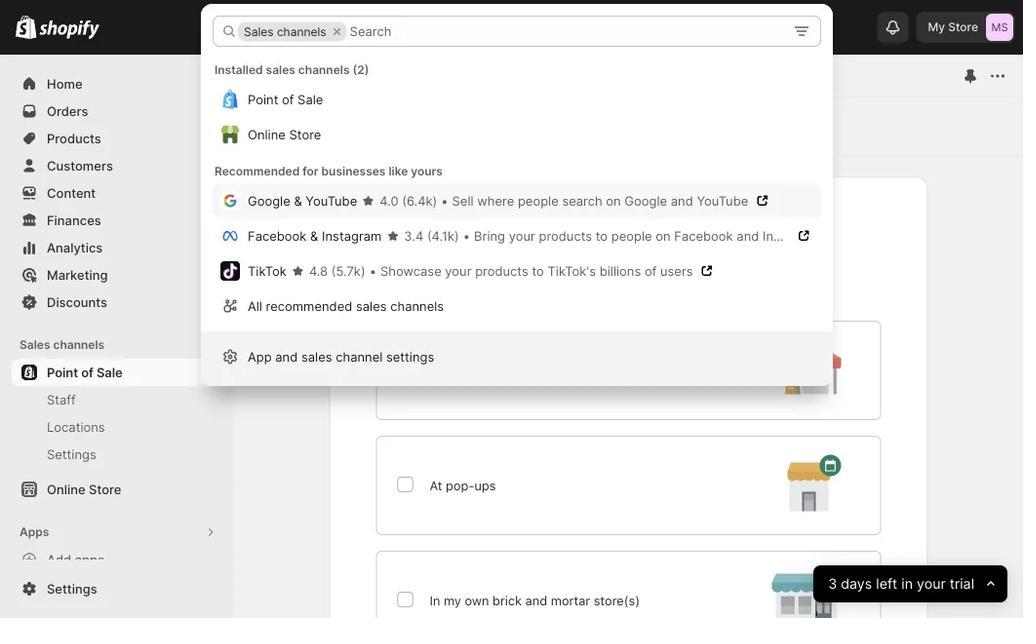 Task type: vqa. For each thing, say whether or not it's contained in the screenshot.
2nd The Google from right
yes



Task type: locate. For each thing, give the bounding box(es) containing it.
home link
[[12, 70, 222, 98]]

point down icon for point of sale
[[248, 92, 278, 107]]

4.0 (6.4k)
[[380, 193, 437, 208]]

2 vertical spatial sale
[[97, 365, 123, 380]]

point of sale link up getting
[[273, 68, 354, 84]]

1 horizontal spatial sale
[[298, 92, 323, 107]]

locations
[[47, 419, 105, 435]]

channel
[[336, 349, 383, 364]]

0 vertical spatial &
[[294, 193, 302, 208]]

channels left (2)
[[298, 63, 350, 77]]

1 vertical spatial on
[[656, 228, 671, 243]]

0 vertical spatial your
[[509, 228, 535, 243]]

point up staff
[[47, 365, 78, 380]]

apps
[[75, 552, 104, 567]]

0 horizontal spatial products
[[475, 263, 528, 279]]

apps button
[[12, 519, 222, 546]]

google up • bring your products to people on facebook and instagram. at the top
[[625, 193, 667, 208]]

add
[[47, 552, 71, 567]]

sales channels up the installed sales channels (2)
[[244, 24, 326, 38]]

0 vertical spatial point of sale
[[273, 68, 354, 84]]

0 vertical spatial point
[[273, 68, 306, 84]]

and left the instagram.
[[737, 228, 759, 243]]

sales for app and sales channel settings
[[301, 349, 332, 364]]

point of sale link inside results menu
[[220, 90, 814, 109]]

and
[[671, 193, 693, 208], [737, 228, 759, 243], [275, 349, 298, 364]]

sales
[[244, 24, 274, 38], [20, 338, 50, 352]]

2 vertical spatial point of sale link
[[12, 359, 222, 386]]

settings link down "add apps" button
[[12, 576, 222, 603]]

sale up getting started
[[327, 68, 354, 84]]

sale inside results menu
[[298, 92, 323, 107]]

0 vertical spatial and
[[671, 193, 693, 208]]

1 vertical spatial settings
[[47, 581, 97, 597]]

of
[[310, 68, 323, 84], [282, 92, 294, 107], [645, 263, 657, 279], [81, 365, 93, 380]]

1 vertical spatial point of sale
[[248, 92, 323, 107]]

to
[[596, 228, 608, 243], [532, 263, 544, 279]]

• right (5.7k)
[[369, 263, 376, 279]]

0 horizontal spatial sales
[[266, 63, 295, 77]]

results menu containing point of sale
[[213, 82, 821, 152]]

to down • sell where people search on google and youtube
[[596, 228, 608, 243]]

0 vertical spatial results menu
[[213, 82, 821, 152]]

online
[[248, 127, 286, 142]]

0 horizontal spatial and
[[275, 349, 298, 364]]

results menu for installed sales channels (2)
[[213, 82, 821, 152]]

0 vertical spatial •
[[441, 193, 448, 208]]

like
[[389, 164, 408, 179]]

1 vertical spatial people
[[611, 228, 652, 243]]

online store link
[[220, 125, 814, 144]]

settings down add apps
[[47, 581, 97, 597]]

0 vertical spatial sales channels
[[244, 24, 326, 38]]

of down the installed sales channels (2)
[[282, 92, 294, 107]]

1 vertical spatial sale
[[298, 92, 323, 107]]

products up tiktok's
[[539, 228, 592, 243]]

2 vertical spatial point of sale
[[47, 365, 123, 380]]

and right app
[[275, 349, 298, 364]]

0 horizontal spatial to
[[532, 263, 544, 279]]

point of sale down the installed sales channels (2)
[[248, 92, 323, 107]]

•
[[441, 193, 448, 208], [463, 228, 470, 243], [369, 263, 376, 279]]

people
[[518, 193, 559, 208], [611, 228, 652, 243]]

2 horizontal spatial •
[[463, 228, 470, 243]]

0 horizontal spatial google
[[248, 193, 290, 208]]

(6.4k)
[[402, 193, 437, 208]]

youtube
[[306, 193, 357, 208], [697, 193, 748, 208]]

0 horizontal spatial sales channels
[[20, 338, 105, 352]]

1 vertical spatial settings link
[[12, 576, 222, 603]]

1 vertical spatial point of sale link
[[220, 90, 814, 109]]

facebook up tiktok
[[248, 228, 307, 243]]

point of sale link up online store link
[[220, 90, 814, 109]]

0 horizontal spatial •
[[369, 263, 376, 279]]

1 horizontal spatial on
[[656, 228, 671, 243]]

1 vertical spatial your
[[445, 263, 472, 279]]

youtube down recommended for businesses like yours on the top left of page
[[306, 193, 357, 208]]

sales down discounts
[[20, 338, 50, 352]]

settings
[[47, 447, 96, 462], [47, 581, 97, 597]]

• for • bring your products to people on facebook and instagram.
[[463, 228, 470, 243]]

1 vertical spatial products
[[475, 263, 528, 279]]

2 vertical spatial •
[[369, 263, 376, 279]]

1 settings from the top
[[47, 447, 96, 462]]

results menu
[[213, 82, 821, 152], [213, 183, 826, 324]]

0 horizontal spatial facebook
[[248, 228, 307, 243]]

0 vertical spatial people
[[518, 193, 559, 208]]

(4.1k)
[[427, 228, 459, 243]]

sales up installed at the left
[[244, 24, 274, 38]]

settings
[[386, 349, 434, 364]]

2 horizontal spatial sales
[[356, 299, 387, 314]]

0 vertical spatial products
[[539, 228, 592, 243]]

2 vertical spatial sales
[[301, 349, 332, 364]]

channels down the showcase
[[390, 299, 444, 314]]

1 vertical spatial &
[[310, 228, 318, 243]]

&
[[294, 193, 302, 208], [310, 228, 318, 243]]

point
[[273, 68, 306, 84], [248, 92, 278, 107], [47, 365, 78, 380]]

1 google from the left
[[248, 193, 290, 208]]

sale
[[327, 68, 354, 84], [298, 92, 323, 107], [97, 365, 123, 380]]

1 horizontal spatial people
[[611, 228, 652, 243]]

installed
[[215, 63, 263, 77]]

and up • bring your products to people on facebook and instagram. at the top
[[671, 193, 693, 208]]

2 settings from the top
[[47, 581, 97, 597]]

sales inside button
[[20, 338, 50, 352]]

sales down (5.7k)
[[356, 299, 387, 314]]

& for google
[[294, 193, 302, 208]]

results menu containing google & youtube
[[213, 183, 826, 324]]

installed sales channels (2)
[[215, 63, 369, 77]]

1 vertical spatial sales
[[356, 299, 387, 314]]

to left tiktok's
[[532, 263, 544, 279]]

& up 4.8
[[310, 228, 318, 243]]

1 vertical spatial to
[[532, 263, 544, 279]]

your
[[509, 228, 535, 243], [445, 263, 472, 279]]

& up facebook & instagram
[[294, 193, 302, 208]]

(5.7k)
[[331, 263, 365, 279]]

sales
[[266, 63, 295, 77], [356, 299, 387, 314], [301, 349, 332, 364]]

locations link
[[12, 414, 222, 441]]

1 horizontal spatial &
[[310, 228, 318, 243]]

1 results menu from the top
[[213, 82, 821, 152]]

2 results menu from the top
[[213, 183, 826, 324]]

1 vertical spatial and
[[737, 228, 759, 243]]

0 horizontal spatial &
[[294, 193, 302, 208]]

1 vertical spatial sales channels
[[20, 338, 105, 352]]

1 vertical spatial results menu
[[213, 183, 826, 324]]

your for bring
[[509, 228, 535, 243]]

facebook up users
[[674, 228, 733, 243]]

& for facebook
[[310, 228, 318, 243]]

0 horizontal spatial sales
[[20, 338, 50, 352]]

1 horizontal spatial and
[[671, 193, 693, 208]]

started
[[343, 114, 409, 138]]

discounts link
[[12, 289, 222, 316]]

sales channels
[[244, 24, 326, 38], [20, 338, 105, 352]]

0 vertical spatial sales
[[266, 63, 295, 77]]

online store
[[248, 127, 321, 142]]

1 horizontal spatial •
[[441, 193, 448, 208]]

on
[[606, 193, 621, 208], [656, 228, 671, 243]]

• left sell
[[441, 193, 448, 208]]

settings down locations
[[47, 447, 96, 462]]

google
[[248, 193, 290, 208], [625, 193, 667, 208]]

on up users
[[656, 228, 671, 243]]

channels
[[277, 24, 326, 38], [298, 63, 350, 77], [390, 299, 444, 314], [53, 338, 105, 352]]

point right icon for point of sale
[[273, 68, 306, 84]]

2 settings link from the top
[[12, 576, 222, 603]]

2 google from the left
[[625, 193, 667, 208]]

home
[[47, 76, 83, 91]]

facebook
[[248, 228, 307, 243], [674, 228, 733, 243]]

tiktok
[[248, 263, 287, 279]]

products down bring
[[475, 263, 528, 279]]

(2)
[[353, 63, 369, 77]]

1 vertical spatial sales
[[20, 338, 50, 352]]

0 horizontal spatial youtube
[[306, 193, 357, 208]]

recommended
[[215, 164, 300, 179]]

instagram.
[[763, 228, 826, 243]]

point of sale link up locations link
[[12, 359, 222, 386]]

channels down discounts
[[53, 338, 105, 352]]

google down recommended
[[248, 193, 290, 208]]

1 horizontal spatial sales
[[301, 349, 332, 364]]

1 horizontal spatial youtube
[[697, 193, 748, 208]]

sales left the channel
[[301, 349, 332, 364]]

sale up getting
[[298, 92, 323, 107]]

1 vertical spatial point
[[248, 92, 278, 107]]

point of sale link
[[273, 68, 354, 84], [220, 90, 814, 109], [12, 359, 222, 386]]

point of sale up staff
[[47, 365, 123, 380]]

2 vertical spatial point
[[47, 365, 78, 380]]

your right bring
[[509, 228, 535, 243]]

bring
[[474, 228, 505, 243]]

people up billions
[[611, 228, 652, 243]]

products for tiktok's
[[475, 263, 528, 279]]

0 horizontal spatial people
[[518, 193, 559, 208]]

0 vertical spatial settings
[[47, 447, 96, 462]]

1 horizontal spatial google
[[625, 193, 667, 208]]

0 vertical spatial settings link
[[12, 441, 222, 468]]

0 horizontal spatial your
[[445, 263, 472, 279]]

youtube up • bring your products to people on facebook and instagram. at the top
[[697, 193, 748, 208]]

tiktok image
[[220, 261, 240, 281]]

0 vertical spatial to
[[596, 228, 608, 243]]

1 horizontal spatial products
[[539, 228, 592, 243]]

on right search
[[606, 193, 621, 208]]

people right where
[[518, 193, 559, 208]]

sales right icon for point of sale
[[266, 63, 295, 77]]

• left bring
[[463, 228, 470, 243]]

search
[[266, 20, 308, 35]]

3.4
[[404, 228, 424, 243]]

sales channels inside sales channels button
[[20, 338, 105, 352]]

sale down sales channels button
[[97, 365, 123, 380]]

2 horizontal spatial sale
[[327, 68, 354, 84]]

your down the (4.1k)
[[445, 263, 472, 279]]

1 horizontal spatial sales
[[244, 24, 274, 38]]

settings link
[[12, 441, 222, 468], [12, 576, 222, 603]]

tiktok's
[[548, 263, 596, 279]]

4.0
[[380, 193, 399, 208]]

1 horizontal spatial your
[[509, 228, 535, 243]]

⌘
[[768, 20, 780, 35]]

0 vertical spatial on
[[606, 193, 621, 208]]

settings link down locations
[[12, 441, 222, 468]]

sales inside results menu
[[356, 299, 387, 314]]

1 vertical spatial •
[[463, 228, 470, 243]]

point of sale up getting
[[273, 68, 354, 84]]

sales channels down discounts
[[20, 338, 105, 352]]

1 horizontal spatial facebook
[[674, 228, 733, 243]]

products
[[539, 228, 592, 243], [475, 263, 528, 279]]

1 horizontal spatial to
[[596, 228, 608, 243]]

point of sale
[[273, 68, 354, 84], [248, 92, 323, 107], [47, 365, 123, 380]]

0 vertical spatial point of sale link
[[273, 68, 354, 84]]

2 horizontal spatial and
[[737, 228, 759, 243]]

4.8 (5.7k)
[[309, 263, 365, 279]]

to for tiktok's
[[532, 263, 544, 279]]



Task type: describe. For each thing, give the bounding box(es) containing it.
k
[[783, 20, 792, 35]]

to for people
[[596, 228, 608, 243]]

1 youtube from the left
[[306, 193, 357, 208]]

staff link
[[12, 386, 222, 414]]

sell
[[452, 193, 474, 208]]

store
[[289, 127, 321, 142]]

channels inside button
[[53, 338, 105, 352]]

recommended
[[266, 299, 352, 314]]

facebook & instagram image
[[220, 226, 240, 246]]

instagram
[[322, 228, 382, 243]]

1 facebook from the left
[[248, 228, 307, 243]]

• for • sell where people search on google and youtube
[[441, 193, 448, 208]]

channels inside results menu
[[390, 299, 444, 314]]

• bring your products to people on facebook and instagram.
[[463, 228, 826, 243]]

users
[[660, 263, 693, 279]]

2 vertical spatial and
[[275, 349, 298, 364]]

billions
[[600, 263, 641, 279]]

app
[[248, 349, 272, 364]]

discounts
[[47, 295, 107, 310]]

google & youtube image
[[220, 191, 240, 211]]

products for people
[[539, 228, 592, 243]]

yours
[[411, 164, 443, 179]]

2 facebook from the left
[[674, 228, 733, 243]]

search
[[562, 193, 603, 208]]

staff
[[47, 392, 76, 407]]

recommended for businesses like yours
[[215, 164, 443, 179]]

for
[[303, 164, 319, 179]]

2 youtube from the left
[[697, 193, 748, 208]]

channels up the installed sales channels (2)
[[277, 24, 326, 38]]

all
[[248, 299, 262, 314]]

app and sales channel settings link
[[220, 347, 814, 367]]

all recommended sales channels
[[248, 299, 444, 314]]

of left (2)
[[310, 68, 323, 84]]

showcase
[[380, 263, 442, 279]]

1 settings link from the top
[[12, 441, 222, 468]]

Search text field
[[348, 16, 784, 47]]

sales for all recommended sales channels
[[356, 299, 387, 314]]

add apps button
[[12, 546, 222, 574]]

add apps
[[47, 552, 104, 567]]

where
[[477, 193, 514, 208]]

getting started
[[269, 114, 409, 138]]

⌘ k
[[768, 20, 792, 35]]

getting
[[269, 114, 337, 138]]

app and sales channel settings
[[248, 349, 434, 364]]

0 vertical spatial sales
[[244, 24, 274, 38]]

apps
[[20, 525, 49, 539]]

sales channels button
[[12, 332, 222, 359]]

shopify image
[[39, 20, 100, 39]]

results menu for recommended for businesses like yours
[[213, 183, 826, 324]]

• showcase your products to tiktok's billions of users
[[369, 263, 693, 279]]

• sell where people search on google and youtube
[[441, 193, 748, 208]]

3.4 (4.1k)
[[404, 228, 459, 243]]

your for showcase
[[445, 263, 472, 279]]

facebook & instagram
[[248, 228, 382, 243]]

• for • showcase your products to tiktok's billions of users
[[369, 263, 376, 279]]

icon for point of sale image
[[246, 66, 265, 86]]

0 horizontal spatial sale
[[97, 365, 123, 380]]

0 vertical spatial sale
[[327, 68, 354, 84]]

4.8
[[309, 263, 328, 279]]

1 horizontal spatial sales channels
[[244, 24, 326, 38]]

0 horizontal spatial on
[[606, 193, 621, 208]]

google & youtube
[[248, 193, 357, 208]]

all recommended sales channels link
[[220, 297, 814, 316]]

businesses
[[321, 164, 386, 179]]

of down sales channels button
[[81, 365, 93, 380]]

of left users
[[645, 263, 657, 279]]



